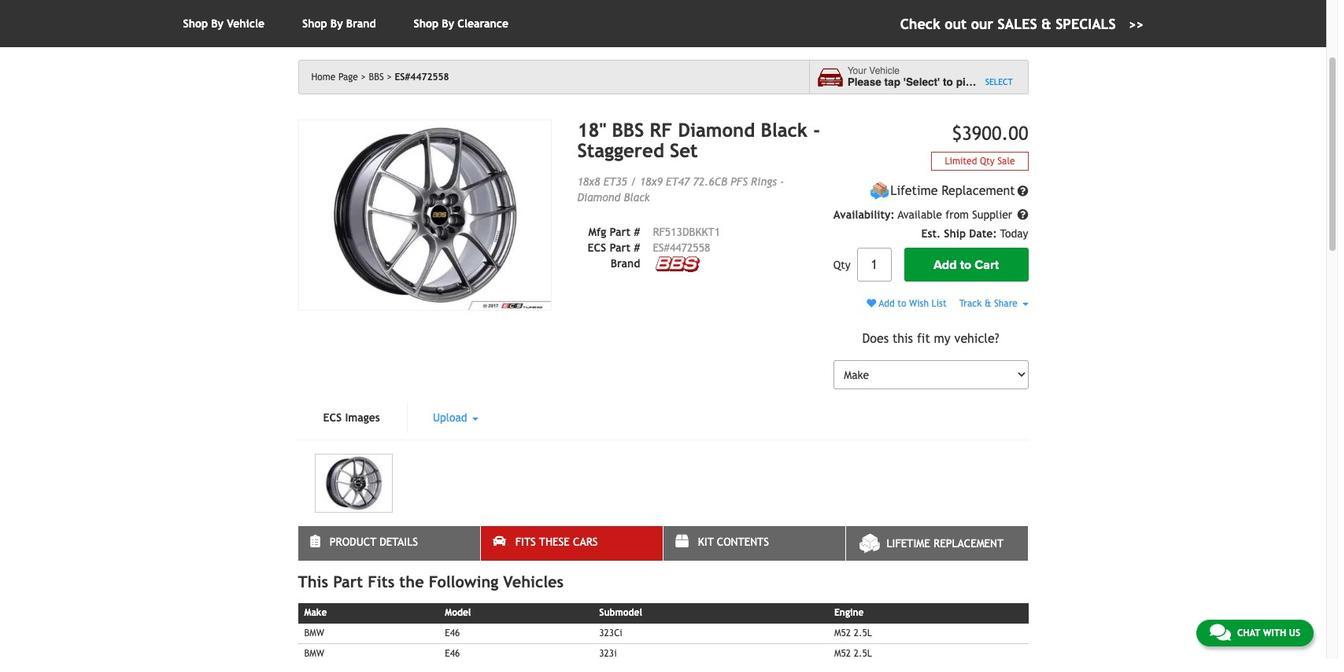 Task type: describe. For each thing, give the bounding box(es) containing it.
1 vertical spatial fits
[[368, 573, 395, 592]]

kit contents link
[[663, 527, 845, 562]]

& for sales
[[1042, 16, 1052, 32]]

0 vertical spatial lifetime replacement
[[891, 183, 1015, 198]]

brand for shop by brand
[[346, 17, 376, 30]]

18x9
[[640, 175, 663, 188]]

home page link
[[311, 72, 366, 83]]

18" bbs rf diamond black - staggered set
[[577, 119, 820, 162]]

1 horizontal spatial qty
[[980, 156, 995, 167]]

1 vertical spatial lifetime
[[887, 538, 930, 551]]

home page
[[311, 72, 358, 83]]

et47
[[666, 175, 690, 188]]

1 vertical spatial lifetime replacement
[[887, 538, 1004, 551]]

ecs images
[[323, 412, 380, 425]]

est. ship date: today
[[922, 228, 1029, 240]]

0 vertical spatial es#4472558 - rf513dbkkt1 - 18" bbs rf diamond black - staggered set - 18x8 et35 / 18x9 et47 72.6cb pfs rings - diamond black - bbs - bmw image
[[298, 120, 552, 311]]

availability:
[[834, 209, 895, 222]]

share
[[994, 299, 1018, 310]]

part for mfg part #
[[610, 226, 631, 238]]

vehicles
[[503, 573, 564, 592]]

heart image
[[867, 300, 876, 309]]

shop for shop by brand
[[302, 17, 327, 30]]

page
[[338, 72, 358, 83]]

shop by brand link
[[302, 17, 376, 30]]

ecs images link
[[298, 403, 405, 434]]

this part fits the following vehicles
[[298, 573, 564, 592]]

by for clearance
[[442, 17, 454, 30]]

3900.00
[[962, 122, 1029, 144]]

following
[[429, 573, 499, 592]]

es#
[[653, 242, 670, 254]]

shop for shop by vehicle
[[183, 17, 208, 30]]

your
[[848, 65, 867, 76]]

track & share button
[[959, 299, 1029, 310]]

track
[[959, 299, 982, 310]]

limited
[[945, 156, 977, 167]]

bbs image
[[653, 257, 703, 273]]

supplier
[[972, 209, 1013, 222]]

vehicle inside your vehicle please tap 'select' to pick a vehicle
[[869, 65, 900, 76]]

make
[[304, 608, 327, 619]]

sales
[[998, 16, 1037, 32]]

does
[[863, 331, 889, 346]]

wish
[[909, 299, 929, 310]]

availability: available from supplier
[[834, 209, 1016, 222]]

today
[[1000, 228, 1029, 240]]

e46 for 323ci
[[445, 628, 460, 639]]

add to cart
[[934, 257, 999, 273]]

18x8
[[577, 175, 600, 188]]

add to wish list
[[876, 299, 947, 310]]

pfs
[[731, 175, 748, 188]]

brand for es# 4472558 brand
[[611, 257, 640, 270]]

set
[[670, 140, 698, 162]]

does this fit my vehicle?
[[863, 331, 1000, 346]]

available
[[898, 209, 942, 222]]

shop by vehicle
[[183, 17, 265, 30]]

rings
[[751, 175, 777, 188]]

add to cart button
[[904, 248, 1029, 282]]

kit
[[698, 536, 714, 549]]

your vehicle please tap 'select' to pick a vehicle
[[848, 65, 1026, 88]]

images
[[345, 412, 380, 425]]

bmw for 323ci
[[304, 628, 324, 639]]

1 vertical spatial es#4472558 - rf513dbkkt1 - 18" bbs rf diamond black - staggered set - 18x8 et35 / 18x9 et47 72.6cb pfs rings - diamond black - bbs - bmw image
[[315, 455, 393, 514]]

0 vertical spatial bbs
[[369, 72, 384, 83]]

# inside the rf513dbkkt1 ecs part #
[[634, 242, 640, 254]]

specials
[[1056, 16, 1116, 32]]

home
[[311, 72, 336, 83]]

engine
[[835, 608, 864, 619]]

0 vertical spatial replacement
[[942, 183, 1015, 198]]

contents
[[717, 536, 769, 549]]

by for vehicle
[[211, 17, 224, 30]]

product
[[330, 536, 376, 549]]

ship
[[944, 228, 966, 240]]

fit
[[917, 331, 930, 346]]

bbs inside 18" bbs rf diamond black - staggered set
[[612, 119, 644, 141]]

323i
[[599, 648, 617, 660]]

sales & specials
[[998, 16, 1116, 32]]

my
[[934, 331, 951, 346]]

18"
[[577, 119, 606, 141]]

fits these cars
[[515, 536, 598, 549]]

fits these cars link
[[481, 527, 663, 562]]

to for add to cart
[[960, 257, 972, 273]]

0 horizontal spatial vehicle
[[227, 17, 265, 30]]

kit contents
[[698, 536, 769, 549]]

question circle image for lifetime replacement
[[1018, 186, 1029, 197]]

model
[[445, 608, 471, 619]]

date:
[[969, 228, 997, 240]]

chat with us
[[1238, 628, 1301, 639]]

rf
[[650, 119, 673, 141]]

pick
[[956, 76, 978, 88]]

part inside the rf513dbkkt1 ecs part #
[[610, 242, 631, 254]]

add to wish list link
[[867, 299, 947, 310]]

limited qty sale
[[945, 156, 1015, 167]]

product details
[[330, 536, 418, 549]]

- inside 18" bbs rf diamond black - staggered set
[[813, 119, 820, 141]]

comments image
[[1210, 624, 1231, 642]]

select link
[[985, 76, 1013, 88]]

to inside your vehicle please tap 'select' to pick a vehicle
[[943, 76, 953, 88]]

this
[[298, 573, 328, 592]]

black inside 18" bbs rf diamond black - staggered set
[[761, 119, 808, 141]]

1 vertical spatial replacement
[[934, 538, 1004, 551]]

this
[[893, 331, 913, 346]]

please
[[848, 76, 882, 88]]

shop by brand
[[302, 17, 376, 30]]



Task type: locate. For each thing, give the bounding box(es) containing it.
qty down availability:
[[834, 259, 851, 272]]

to left 'pick'
[[943, 76, 953, 88]]

0 vertical spatial brand
[[346, 17, 376, 30]]

m52 2.5l for 323i
[[835, 648, 872, 660]]

with
[[1263, 628, 1287, 639]]

1 e46 from the top
[[445, 628, 460, 639]]

track & share
[[959, 299, 1021, 310]]

this product is lifetime replacement eligible image
[[870, 181, 889, 201]]

to for add to wish list
[[898, 299, 907, 310]]

m52 2.5l for 323ci
[[835, 628, 872, 639]]

2 bmw from the top
[[304, 648, 324, 660]]

shop by clearance
[[414, 17, 509, 30]]

1 vertical spatial m52
[[835, 648, 851, 660]]

add inside button
[[934, 257, 957, 273]]

&
[[1042, 16, 1052, 32], [985, 299, 992, 310]]

us
[[1289, 628, 1301, 639]]

diamond down 18x8
[[577, 191, 621, 204]]

0 horizontal spatial to
[[898, 299, 907, 310]]

1 vertical spatial ecs
[[323, 412, 342, 425]]

1 m52 2.5l from the top
[[835, 628, 872, 639]]

to left the wish
[[898, 299, 907, 310]]

2 shop from the left
[[302, 17, 327, 30]]

diamond
[[678, 119, 755, 141], [577, 191, 621, 204]]

2 vertical spatial part
[[333, 573, 363, 592]]

& for track
[[985, 299, 992, 310]]

0 vertical spatial to
[[943, 76, 953, 88]]

black down /
[[624, 191, 650, 204]]

upload button
[[408, 403, 504, 434]]

0 vertical spatial part
[[610, 226, 631, 238]]

1 vertical spatial diamond
[[577, 191, 621, 204]]

1 horizontal spatial &
[[1042, 16, 1052, 32]]

0 vertical spatial m52
[[835, 628, 851, 639]]

add down ship
[[934, 257, 957, 273]]

1 horizontal spatial vehicle
[[869, 65, 900, 76]]

/
[[631, 175, 637, 188]]

es# 4472558 brand
[[611, 242, 710, 270]]

0 vertical spatial diamond
[[678, 119, 755, 141]]

0 vertical spatial ecs
[[588, 242, 606, 254]]

1 horizontal spatial add
[[934, 257, 957, 273]]

4472558
[[670, 242, 710, 254]]

1 m52 from the top
[[835, 628, 851, 639]]

1 vertical spatial m52 2.5l
[[835, 648, 872, 660]]

black up rings
[[761, 119, 808, 141]]

es#4472558 - rf513dbkkt1 - 18" bbs rf diamond black - staggered set - 18x8 et35 / 18x9 et47 72.6cb pfs rings - diamond black - bbs - bmw image
[[298, 120, 552, 311], [315, 455, 393, 514]]

lifetime replacement link
[[846, 527, 1028, 562]]

1 by from the left
[[211, 17, 224, 30]]

ecs down mfg
[[588, 242, 606, 254]]

these
[[539, 536, 570, 549]]

0 vertical spatial qty
[[980, 156, 995, 167]]

bbs left rf
[[612, 119, 644, 141]]

staggered
[[577, 140, 664, 162]]

1 question circle image from the top
[[1018, 186, 1029, 197]]

to left cart
[[960, 257, 972, 273]]

1 horizontal spatial brand
[[611, 257, 640, 270]]

2 # from the top
[[634, 242, 640, 254]]

add
[[934, 257, 957, 273], [879, 299, 895, 310]]

fits left the
[[368, 573, 395, 592]]

0 horizontal spatial &
[[985, 299, 992, 310]]

1 vertical spatial question circle image
[[1018, 210, 1029, 221]]

1 vertical spatial 2.5l
[[854, 648, 872, 660]]

1 vertical spatial &
[[985, 299, 992, 310]]

0 vertical spatial question circle image
[[1018, 186, 1029, 197]]

# left es#
[[634, 242, 640, 254]]

part
[[610, 226, 631, 238], [610, 242, 631, 254], [333, 573, 363, 592]]

1 horizontal spatial -
[[813, 119, 820, 141]]

0 vertical spatial e46
[[445, 628, 460, 639]]

1 vertical spatial qty
[[834, 259, 851, 272]]

bbs right page
[[369, 72, 384, 83]]

2 question circle image from the top
[[1018, 210, 1029, 221]]

3 by from the left
[[442, 17, 454, 30]]

# up es# 4472558 brand
[[634, 226, 640, 238]]

e46
[[445, 628, 460, 639], [445, 648, 460, 660]]

shop
[[183, 17, 208, 30], [302, 17, 327, 30], [414, 17, 439, 30]]

a
[[981, 76, 987, 88]]

0 horizontal spatial by
[[211, 17, 224, 30]]

0 horizontal spatial qty
[[834, 259, 851, 272]]

m52 for 323i
[[835, 648, 851, 660]]

bmw
[[304, 628, 324, 639], [304, 648, 324, 660]]

1 vertical spatial -
[[780, 175, 784, 188]]

cart
[[975, 257, 999, 273]]

- inside 18x8 et35 / 18x9 et47 72.6cb pfs rings - diamond black
[[780, 175, 784, 188]]

submodel
[[599, 608, 642, 619]]

clearance
[[458, 17, 509, 30]]

2 2.5l from the top
[[854, 648, 872, 660]]

0 horizontal spatial bbs
[[369, 72, 384, 83]]

lifetime
[[891, 183, 938, 198], [887, 538, 930, 551]]

by
[[211, 17, 224, 30], [331, 17, 343, 30], [442, 17, 454, 30]]

18x8 et35 / 18x9 et47 72.6cb pfs rings - diamond black
[[577, 175, 784, 204]]

bbs
[[369, 72, 384, 83], [612, 119, 644, 141]]

1 horizontal spatial by
[[331, 17, 343, 30]]

3 shop from the left
[[414, 17, 439, 30]]

diamond inside 18x8 et35 / 18x9 et47 72.6cb pfs rings - diamond black
[[577, 191, 621, 204]]

2 horizontal spatial shop
[[414, 17, 439, 30]]

0 vertical spatial add
[[934, 257, 957, 273]]

2 by from the left
[[331, 17, 343, 30]]

est.
[[922, 228, 941, 240]]

by for brand
[[331, 17, 343, 30]]

details
[[380, 536, 418, 549]]

sales & specials link
[[900, 13, 1144, 35]]

upload
[[433, 412, 471, 425]]

fits
[[515, 536, 536, 549], [368, 573, 395, 592]]

e46 for 323i
[[445, 648, 460, 660]]

shop for shop by clearance
[[414, 17, 439, 30]]

0 vertical spatial lifetime
[[891, 183, 938, 198]]

cars
[[573, 536, 598, 549]]

from
[[946, 209, 969, 222]]

#
[[634, 226, 640, 238], [634, 242, 640, 254]]

2 e46 from the top
[[445, 648, 460, 660]]

1 horizontal spatial fits
[[515, 536, 536, 549]]

1 bmw from the top
[[304, 628, 324, 639]]

1 vertical spatial black
[[624, 191, 650, 204]]

0 vertical spatial m52 2.5l
[[835, 628, 872, 639]]

add for add to wish list
[[879, 299, 895, 310]]

323ci
[[599, 628, 623, 639]]

2 horizontal spatial to
[[960, 257, 972, 273]]

brand
[[346, 17, 376, 30], [611, 257, 640, 270]]

select
[[985, 77, 1013, 87]]

m52 for 323ci
[[835, 628, 851, 639]]

0 vertical spatial -
[[813, 119, 820, 141]]

diamond up the 72.6cb
[[678, 119, 755, 141]]

part down mfg part # at the top of the page
[[610, 242, 631, 254]]

None text field
[[857, 248, 892, 282]]

add right heart 'image'
[[879, 299, 895, 310]]

2 horizontal spatial by
[[442, 17, 454, 30]]

72.6cb
[[693, 175, 727, 188]]

ecs
[[588, 242, 606, 254], [323, 412, 342, 425]]

vehicle?
[[955, 331, 1000, 346]]

& right the sales
[[1042, 16, 1052, 32]]

brand down mfg part # at the top of the page
[[611, 257, 640, 270]]

ecs inside the rf513dbkkt1 ecs part #
[[588, 242, 606, 254]]

0 vertical spatial black
[[761, 119, 808, 141]]

replacement
[[942, 183, 1015, 198], [934, 538, 1004, 551]]

1 horizontal spatial ecs
[[588, 242, 606, 254]]

bmw for 323i
[[304, 648, 324, 660]]

0 horizontal spatial black
[[624, 191, 650, 204]]

mfg
[[589, 226, 606, 238]]

2 m52 2.5l from the top
[[835, 648, 872, 660]]

chat with us link
[[1197, 620, 1314, 647]]

0 vertical spatial vehicle
[[227, 17, 265, 30]]

question circle image for available from supplier
[[1018, 210, 1029, 221]]

1 horizontal spatial diamond
[[678, 119, 755, 141]]

1 vertical spatial add
[[879, 299, 895, 310]]

1 vertical spatial part
[[610, 242, 631, 254]]

bbs link
[[369, 72, 392, 83]]

1 vertical spatial vehicle
[[869, 65, 900, 76]]

to inside button
[[960, 257, 972, 273]]

question circle image
[[1018, 186, 1029, 197], [1018, 210, 1029, 221]]

sale
[[998, 156, 1015, 167]]

0 horizontal spatial shop
[[183, 17, 208, 30]]

mfg part #
[[589, 226, 640, 238]]

1 vertical spatial bbs
[[612, 119, 644, 141]]

brand inside es# 4472558 brand
[[611, 257, 640, 270]]

et35
[[604, 175, 627, 188]]

0 horizontal spatial brand
[[346, 17, 376, 30]]

part for this part fits the following vehicles
[[333, 573, 363, 592]]

1 vertical spatial e46
[[445, 648, 460, 660]]

1 horizontal spatial to
[[943, 76, 953, 88]]

0 horizontal spatial fits
[[368, 573, 395, 592]]

2 vertical spatial to
[[898, 299, 907, 310]]

0 vertical spatial fits
[[515, 536, 536, 549]]

shop by clearance link
[[414, 17, 509, 30]]

2.5l for 323i
[[854, 648, 872, 660]]

1 shop from the left
[[183, 17, 208, 30]]

& right track
[[985, 299, 992, 310]]

2 m52 from the top
[[835, 648, 851, 660]]

brand up page
[[346, 17, 376, 30]]

0 horizontal spatial add
[[879, 299, 895, 310]]

1 vertical spatial brand
[[611, 257, 640, 270]]

1 horizontal spatial bbs
[[612, 119, 644, 141]]

1 2.5l from the top
[[854, 628, 872, 639]]

part right mfg
[[610, 226, 631, 238]]

vehicle
[[227, 17, 265, 30], [869, 65, 900, 76]]

2.5l for 323ci
[[854, 628, 872, 639]]

1 horizontal spatial black
[[761, 119, 808, 141]]

lifetime replacement
[[891, 183, 1015, 198], [887, 538, 1004, 551]]

0 vertical spatial 2.5l
[[854, 628, 872, 639]]

1 vertical spatial #
[[634, 242, 640, 254]]

chat
[[1238, 628, 1261, 639]]

rf513dbkkt1 ecs part #
[[588, 226, 720, 254]]

ecs left "images"
[[323, 412, 342, 425]]

2.5l
[[854, 628, 872, 639], [854, 648, 872, 660]]

0 horizontal spatial ecs
[[323, 412, 342, 425]]

add for add to cart
[[934, 257, 957, 273]]

1 # from the top
[[634, 226, 640, 238]]

1 horizontal spatial shop
[[302, 17, 327, 30]]

0 vertical spatial bmw
[[304, 628, 324, 639]]

es#4472558
[[395, 72, 449, 83]]

diamond inside 18" bbs rf diamond black - staggered set
[[678, 119, 755, 141]]

black inside 18x8 et35 / 18x9 et47 72.6cb pfs rings - diamond black
[[624, 191, 650, 204]]

0 vertical spatial &
[[1042, 16, 1052, 32]]

0 vertical spatial #
[[634, 226, 640, 238]]

0 horizontal spatial -
[[780, 175, 784, 188]]

the
[[399, 573, 424, 592]]

qty left sale
[[980, 156, 995, 167]]

part right the this
[[333, 573, 363, 592]]

tap
[[885, 76, 901, 88]]

1 vertical spatial to
[[960, 257, 972, 273]]

0 horizontal spatial diamond
[[577, 191, 621, 204]]

1 vertical spatial bmw
[[304, 648, 324, 660]]

product details link
[[298, 527, 480, 562]]

fits left these
[[515, 536, 536, 549]]



Task type: vqa. For each thing, say whether or not it's contained in the screenshot.
'add' within the Add to Cart 'Button'
no



